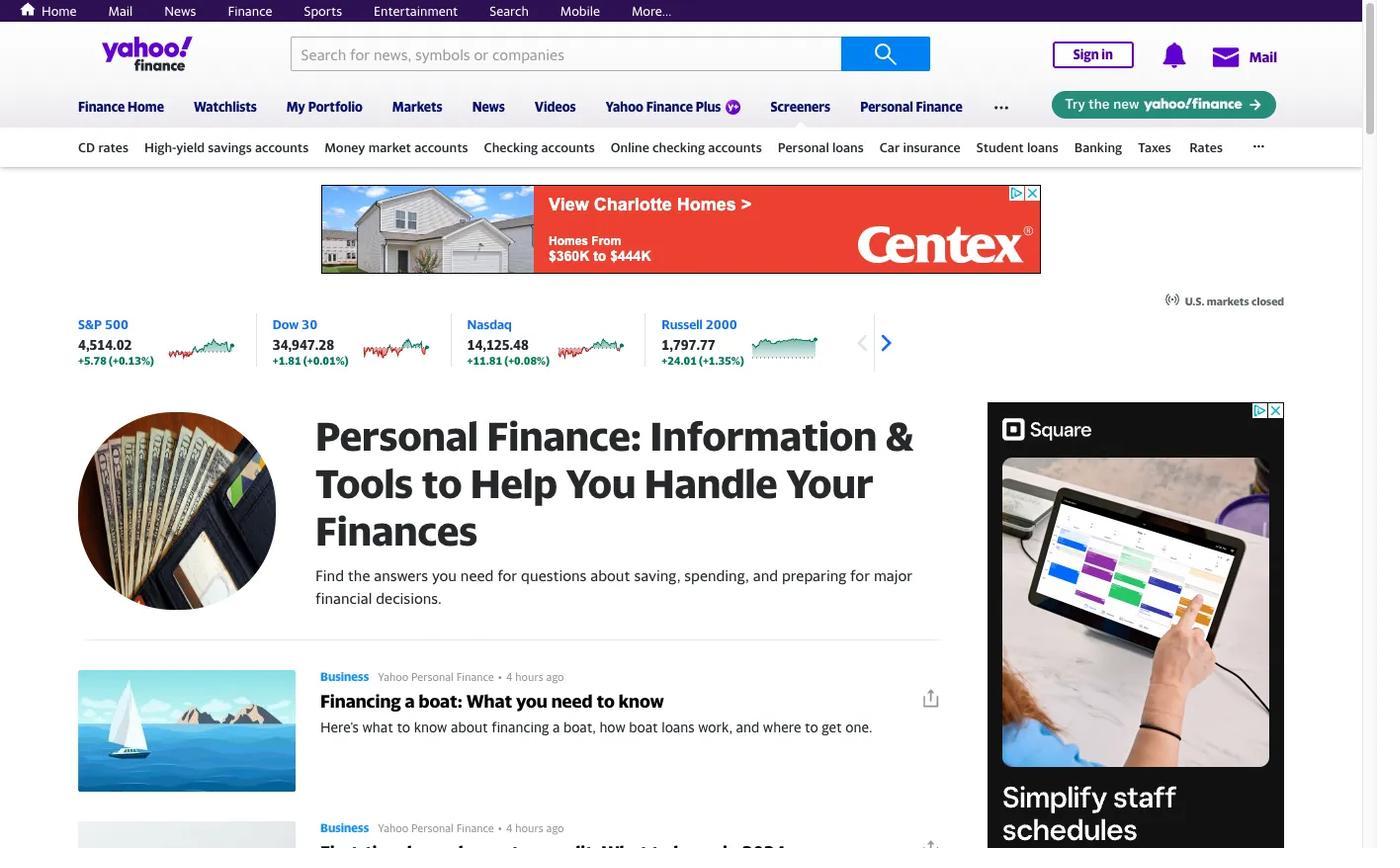 Task type: locate. For each thing, give the bounding box(es) containing it.
2 4 from the top
[[506, 822, 513, 835]]

1 4 from the top
[[506, 670, 513, 683]]

1 vertical spatial home
[[128, 99, 164, 115]]

1 horizontal spatial a
[[553, 719, 560, 736]]

taxes
[[1138, 139, 1172, 155]]

navigation containing finance home
[[0, 81, 1363, 167]]

russell 2000 1,797.77 +24.01 (+1.35%)
[[662, 316, 744, 367]]

2 vertical spatial yahoo
[[378, 822, 409, 835]]

1 horizontal spatial loans
[[833, 139, 864, 155]]

1 ago from the top
[[546, 670, 564, 683]]

yahoo inside navigation
[[606, 99, 644, 115]]

know
[[619, 691, 664, 712], [414, 719, 447, 736]]

checking
[[484, 139, 538, 155]]

0 horizontal spatial for
[[498, 567, 517, 584]]

and inside find the answers you need for questions about saving, spending, and preparing for major financial decisions.
[[753, 567, 778, 584]]

loans right boat at the left bottom of the page
[[662, 719, 695, 736]]

+11.81
[[467, 354, 502, 367]]

to
[[422, 460, 462, 507], [597, 691, 615, 712], [397, 719, 410, 736], [805, 719, 818, 736]]

2000
[[706, 316, 738, 332]]

news for news link to the right
[[472, 99, 505, 115]]

high-yield savings accounts link
[[144, 131, 309, 164]]

more...
[[632, 3, 672, 19]]

money market accounts link
[[325, 131, 468, 164]]

0 horizontal spatial news link
[[164, 3, 196, 19]]

1 vertical spatial ago
[[546, 822, 564, 835]]

you up decisions.
[[432, 567, 457, 584]]

1 vertical spatial social media share article menu image
[[921, 840, 940, 848]]

yahoo finance plus
[[606, 99, 721, 115]]

a
[[405, 691, 415, 712], [553, 719, 560, 736]]

1 vertical spatial hours
[[515, 822, 544, 835]]

mail
[[108, 3, 133, 19], [1249, 48, 1277, 65]]

and right work,
[[736, 719, 760, 736]]

1 horizontal spatial you
[[516, 691, 548, 712]]

preparing
[[782, 567, 847, 584]]

&
[[886, 412, 914, 460]]

know down boat:
[[414, 719, 447, 736]]

get
[[822, 719, 842, 736]]

1 horizontal spatial news
[[472, 99, 505, 115]]

finance home
[[78, 99, 164, 115]]

0 vertical spatial and
[[753, 567, 778, 584]]

mail right notifications icon
[[1249, 48, 1277, 65]]

a left boat:
[[405, 691, 415, 712]]

and
[[753, 567, 778, 584], [736, 719, 760, 736]]

dow 30 34,947.28 +1.81 (+0.01%)
[[273, 316, 349, 367]]

where
[[763, 719, 801, 736]]

0 vertical spatial •
[[498, 670, 502, 683]]

to left help
[[422, 460, 462, 507]]

1 vertical spatial •
[[498, 822, 502, 835]]

accounts down my
[[255, 139, 309, 155]]

0 horizontal spatial need
[[461, 567, 494, 584]]

• up financing a boat: what you need to know
[[498, 670, 502, 683]]

markets
[[1207, 295, 1250, 308]]

find the answers you need for questions about saving, spending, and preparing for major financial decisions.
[[315, 567, 913, 607]]

next image
[[871, 328, 901, 358]]

1 horizontal spatial mail
[[1249, 48, 1277, 65]]

about
[[591, 567, 630, 584], [451, 719, 488, 736]]

to inside the financing a boat: what you need to know link
[[597, 691, 615, 712]]

0 horizontal spatial you
[[432, 567, 457, 584]]

mail link right notifications icon
[[1212, 39, 1277, 74]]

2 social media share article menu image from the top
[[921, 840, 940, 848]]

you
[[432, 567, 457, 584], [516, 691, 548, 712]]

a left boat,
[[553, 719, 560, 736]]

0 vertical spatial hours
[[515, 670, 544, 683]]

news up checking
[[472, 99, 505, 115]]

personal finance
[[860, 99, 963, 115]]

4 up financing a boat: what you need to know
[[506, 670, 513, 683]]

s&p 500 link
[[78, 316, 129, 332]]

nasdaq link
[[467, 316, 512, 332]]

Search for news, symbols or companies text field
[[290, 37, 841, 71]]

for left the major
[[850, 567, 870, 584]]

personal for personal loans
[[778, 139, 829, 155]]

and left preparing
[[753, 567, 778, 584]]

loans right student
[[1027, 139, 1059, 155]]

0 vertical spatial news
[[164, 3, 196, 19]]

1 vertical spatial know
[[414, 719, 447, 736]]

premium yahoo finance logo image
[[726, 100, 741, 115]]

u.s.
[[1185, 295, 1205, 308]]

1 horizontal spatial news link
[[472, 86, 505, 124]]

navigation
[[0, 81, 1363, 167]]

0 vertical spatial home
[[42, 3, 77, 19]]

accounts down markets
[[414, 139, 468, 155]]

2 ago from the top
[[546, 822, 564, 835]]

know up boat at the left bottom of the page
[[619, 691, 664, 712]]

4 down the financing a boat: what you need to know link
[[506, 822, 513, 835]]

accounts down premium yahoo finance logo
[[708, 139, 762, 155]]

sign
[[1073, 46, 1099, 62]]

1 horizontal spatial home
[[128, 99, 164, 115]]

• down the financing a boat: what you need to know link
[[498, 822, 502, 835]]

to left the get
[[805, 719, 818, 736]]

checking accounts
[[484, 139, 595, 155]]

news link up checking
[[472, 86, 505, 124]]

500
[[105, 316, 129, 332]]

1 vertical spatial news link
[[472, 86, 505, 124]]

accounts down videos
[[541, 139, 595, 155]]

0 vertical spatial mail link
[[108, 3, 133, 19]]

here's
[[320, 719, 359, 736]]

business yahoo personal finance • 4 hours ago
[[320, 669, 564, 684], [320, 821, 564, 836]]

answers
[[374, 567, 428, 584]]

hours
[[515, 670, 544, 683], [515, 822, 544, 835]]

4
[[506, 670, 513, 683], [506, 822, 513, 835]]

previous image
[[847, 328, 877, 358]]

1 vertical spatial mail link
[[1212, 39, 1277, 74]]

business
[[320, 669, 369, 684], [320, 821, 369, 836]]

about inside find the answers you need for questions about saving, spending, and preparing for major financial decisions.
[[591, 567, 630, 584]]

to up how
[[597, 691, 615, 712]]

loans
[[833, 139, 864, 155], [1027, 139, 1059, 155], [662, 719, 695, 736]]

0 horizontal spatial home
[[42, 3, 77, 19]]

news left finance link
[[164, 3, 196, 19]]

social media share article menu image
[[921, 688, 940, 708], [921, 840, 940, 848]]

personal finance: information & tools to help you handle your finances
[[315, 412, 914, 555]]

car insurance
[[880, 139, 961, 155]]

0 vertical spatial social media share article menu image
[[921, 688, 940, 708]]

2 horizontal spatial loans
[[1027, 139, 1059, 155]]

1 vertical spatial 4
[[506, 822, 513, 835]]

advertisement region
[[321, 185, 1041, 274], [988, 402, 1284, 848]]

news inside navigation
[[472, 99, 505, 115]]

news link
[[164, 3, 196, 19], [472, 86, 505, 124]]

financing a boat: what you need to know
[[320, 691, 664, 712]]

home link
[[14, 1, 77, 19]]

decisions.
[[376, 589, 442, 607]]

34,947.28
[[273, 337, 334, 353]]

nasdaq
[[467, 316, 512, 332]]

0 horizontal spatial know
[[414, 719, 447, 736]]

high-yield savings accounts
[[144, 139, 309, 155]]

personal finance link
[[860, 86, 963, 124]]

0 vertical spatial news link
[[164, 3, 196, 19]]

0 horizontal spatial mail
[[108, 3, 133, 19]]

0 vertical spatial you
[[432, 567, 457, 584]]

online checking accounts link
[[611, 131, 762, 164]]

0 horizontal spatial loans
[[662, 719, 695, 736]]

personal for personal finance: information & tools to help you handle your finances
[[315, 412, 479, 460]]

1 vertical spatial business
[[320, 821, 369, 836]]

money
[[325, 139, 365, 155]]

30
[[302, 316, 318, 332]]

1 vertical spatial you
[[516, 691, 548, 712]]

need right answers
[[461, 567, 494, 584]]

loans left car
[[833, 139, 864, 155]]

rates
[[1190, 139, 1223, 155]]

news link left finance link
[[164, 3, 196, 19]]

student loans
[[977, 139, 1059, 155]]

you inside the financing a boat: what you need to know link
[[516, 691, 548, 712]]

car insurance link
[[880, 131, 961, 164]]

0 vertical spatial business yahoo personal finance • 4 hours ago
[[320, 669, 564, 684]]

accounts
[[255, 139, 309, 155], [414, 139, 468, 155], [541, 139, 595, 155], [708, 139, 762, 155]]

1 vertical spatial business yahoo personal finance • 4 hours ago
[[320, 821, 564, 836]]

about down the what at the left of the page
[[451, 719, 488, 736]]

yahoo
[[606, 99, 644, 115], [378, 670, 409, 683], [378, 822, 409, 835]]

dow 30 link
[[273, 316, 318, 332]]

markets link
[[392, 86, 443, 124]]

1 horizontal spatial about
[[591, 567, 630, 584]]

personal inside the "personal finance: information & tools to help you handle your finances"
[[315, 412, 479, 460]]

0 vertical spatial about
[[591, 567, 630, 584]]

1 social media share article menu image from the top
[[921, 688, 940, 708]]

0 vertical spatial need
[[461, 567, 494, 584]]

news for news link to the top
[[164, 3, 196, 19]]

need up boat,
[[551, 691, 593, 712]]

1 vertical spatial news
[[472, 99, 505, 115]]

0 vertical spatial 4
[[506, 670, 513, 683]]

2 business from the top
[[320, 821, 369, 836]]

1 horizontal spatial for
[[850, 567, 870, 584]]

0 vertical spatial ago
[[546, 670, 564, 683]]

mobile
[[561, 3, 600, 19]]

you up financing
[[516, 691, 548, 712]]

0 vertical spatial business
[[320, 669, 369, 684]]

0 vertical spatial yahoo
[[606, 99, 644, 115]]

1 horizontal spatial know
[[619, 691, 664, 712]]

videos
[[535, 99, 576, 115]]

1 for from the left
[[498, 567, 517, 584]]

my
[[287, 99, 305, 115]]

loans for student loans
[[1027, 139, 1059, 155]]

news
[[164, 3, 196, 19], [472, 99, 505, 115]]

1,797.77
[[662, 337, 716, 353]]

1 horizontal spatial mail link
[[1212, 39, 1277, 74]]

0 horizontal spatial news
[[164, 3, 196, 19]]

personal
[[860, 99, 913, 115], [778, 139, 829, 155], [315, 412, 479, 460], [411, 670, 454, 683], [411, 822, 454, 835]]

home
[[42, 3, 77, 19], [128, 99, 164, 115]]

mail right the home link
[[108, 3, 133, 19]]

for left "questions"
[[498, 567, 517, 584]]

try the new yahoo finance image
[[1052, 91, 1277, 119]]

mail link right the home link
[[108, 3, 133, 19]]

0 vertical spatial a
[[405, 691, 415, 712]]

ago
[[546, 670, 564, 683], [546, 822, 564, 835]]

personal finance: information & tools to help you handle your finances image
[[78, 412, 276, 610]]

need
[[461, 567, 494, 584], [551, 691, 593, 712]]

1 vertical spatial need
[[551, 691, 593, 712]]

about left saving,
[[591, 567, 630, 584]]

0 horizontal spatial about
[[451, 719, 488, 736]]



Task type: vqa. For each thing, say whether or not it's contained in the screenshot.


Task type: describe. For each thing, give the bounding box(es) containing it.
1 vertical spatial and
[[736, 719, 760, 736]]

what
[[362, 719, 393, 736]]

cd rates link
[[78, 131, 129, 164]]

banking link
[[1075, 131, 1122, 164]]

search image
[[874, 42, 897, 66]]

2 accounts from the left
[[414, 139, 468, 155]]

mobile link
[[561, 3, 600, 19]]

sign in link
[[1052, 42, 1133, 68]]

closed
[[1252, 295, 1284, 308]]

yahoo finance plus link
[[606, 86, 741, 128]]

1 accounts from the left
[[255, 139, 309, 155]]

2 business yahoo personal finance • 4 hours ago from the top
[[320, 821, 564, 836]]

+1.81
[[273, 354, 301, 367]]

0 vertical spatial know
[[619, 691, 664, 712]]

insurance
[[903, 139, 961, 155]]

search
[[490, 3, 529, 19]]

nasdaq 14,125.48 +11.81 (+0.08%)
[[467, 316, 550, 367]]

help
[[471, 460, 558, 507]]

1 business yahoo personal finance • 4 hours ago from the top
[[320, 669, 564, 684]]

2 for from the left
[[850, 567, 870, 584]]

4 accounts from the left
[[708, 139, 762, 155]]

checking
[[653, 139, 705, 155]]

financing a boat: what you need to know link
[[78, 655, 948, 806]]

2 • from the top
[[498, 822, 502, 835]]

my portfolio
[[287, 99, 363, 115]]

checking accounts link
[[484, 131, 595, 164]]

+24.01
[[662, 354, 697, 367]]

find
[[315, 567, 344, 584]]

spending,
[[685, 567, 749, 584]]

0 vertical spatial advertisement region
[[321, 185, 1041, 274]]

boat,
[[564, 719, 596, 736]]

online checking accounts
[[611, 139, 762, 155]]

screeners
[[771, 99, 831, 115]]

handle
[[645, 460, 778, 507]]

(+1.35%)
[[699, 354, 744, 367]]

russell
[[662, 316, 703, 332]]

(+0.13%)
[[109, 354, 154, 367]]

you inside find the answers you need for questions about saving, spending, and preparing for major financial decisions.
[[432, 567, 457, 584]]

markets
[[392, 99, 443, 115]]

sign in
[[1073, 46, 1113, 62]]

s&p
[[78, 316, 102, 332]]

what
[[466, 691, 512, 712]]

1 hours from the top
[[515, 670, 544, 683]]

high-
[[144, 139, 176, 155]]

home inside navigation
[[128, 99, 164, 115]]

banking
[[1075, 139, 1122, 155]]

major
[[874, 567, 913, 584]]

finance link
[[228, 3, 272, 19]]

notifications image
[[1162, 43, 1188, 68]]

financing
[[492, 719, 549, 736]]

dow
[[273, 316, 299, 332]]

2 hours from the top
[[515, 822, 544, 835]]

car
[[880, 139, 900, 155]]

14,125.48
[[467, 337, 529, 353]]

videos link
[[535, 86, 576, 124]]

money market accounts
[[325, 139, 468, 155]]

1 vertical spatial yahoo
[[378, 670, 409, 683]]

cd rates
[[78, 139, 129, 155]]

search link
[[490, 3, 529, 19]]

(+0.01%)
[[303, 354, 349, 367]]

loans for personal loans
[[833, 139, 864, 155]]

1 vertical spatial about
[[451, 719, 488, 736]]

3 accounts from the left
[[541, 139, 595, 155]]

saving,
[[634, 567, 681, 584]]

more... link
[[632, 3, 672, 19]]

here's what to know about financing a boat, how boat loans work, and where to get one.
[[320, 719, 873, 736]]

(+0.08%)
[[504, 354, 550, 367]]

personal for personal finance
[[860, 99, 913, 115]]

0 vertical spatial mail
[[108, 3, 133, 19]]

savings
[[208, 139, 252, 155]]

need inside find the answers you need for questions about saving, spending, and preparing for major financial decisions.
[[461, 567, 494, 584]]

boat:
[[419, 691, 463, 712]]

sports
[[304, 3, 342, 19]]

0 horizontal spatial mail link
[[108, 3, 133, 19]]

taxes link
[[1138, 131, 1174, 164]]

finances
[[315, 507, 478, 555]]

u.s. markets closed
[[1185, 295, 1284, 308]]

s&p 500 4,514.02 +5.78 (+0.13%)
[[78, 316, 154, 367]]

boat
[[629, 719, 658, 736]]

1 vertical spatial a
[[553, 719, 560, 736]]

1 horizontal spatial need
[[551, 691, 593, 712]]

in
[[1101, 46, 1113, 62]]

entertainment link
[[374, 3, 458, 19]]

to inside the "personal finance: information & tools to help you handle your finances"
[[422, 460, 462, 507]]

finance home link
[[78, 86, 164, 124]]

4,514.02
[[78, 337, 132, 353]]

questions
[[521, 567, 587, 584]]

1 vertical spatial advertisement region
[[988, 402, 1284, 848]]

portfolio
[[308, 99, 363, 115]]

how
[[600, 719, 626, 736]]

watchlists
[[194, 99, 257, 115]]

0 horizontal spatial a
[[405, 691, 415, 712]]

1 business from the top
[[320, 669, 369, 684]]

finance:
[[487, 412, 642, 460]]

financing
[[320, 691, 401, 712]]

rates
[[98, 139, 129, 155]]

1 vertical spatial mail
[[1249, 48, 1277, 65]]

plus
[[696, 99, 721, 115]]

student
[[977, 139, 1024, 155]]

the
[[348, 567, 370, 584]]

russell 2000 link
[[662, 316, 738, 332]]

market
[[369, 139, 411, 155]]

1 • from the top
[[498, 670, 502, 683]]

you
[[566, 460, 636, 507]]

watchlists link
[[194, 86, 257, 124]]

personal loans
[[778, 139, 864, 155]]

your
[[786, 460, 874, 507]]

to right what
[[397, 719, 410, 736]]

student loans link
[[977, 131, 1059, 164]]



